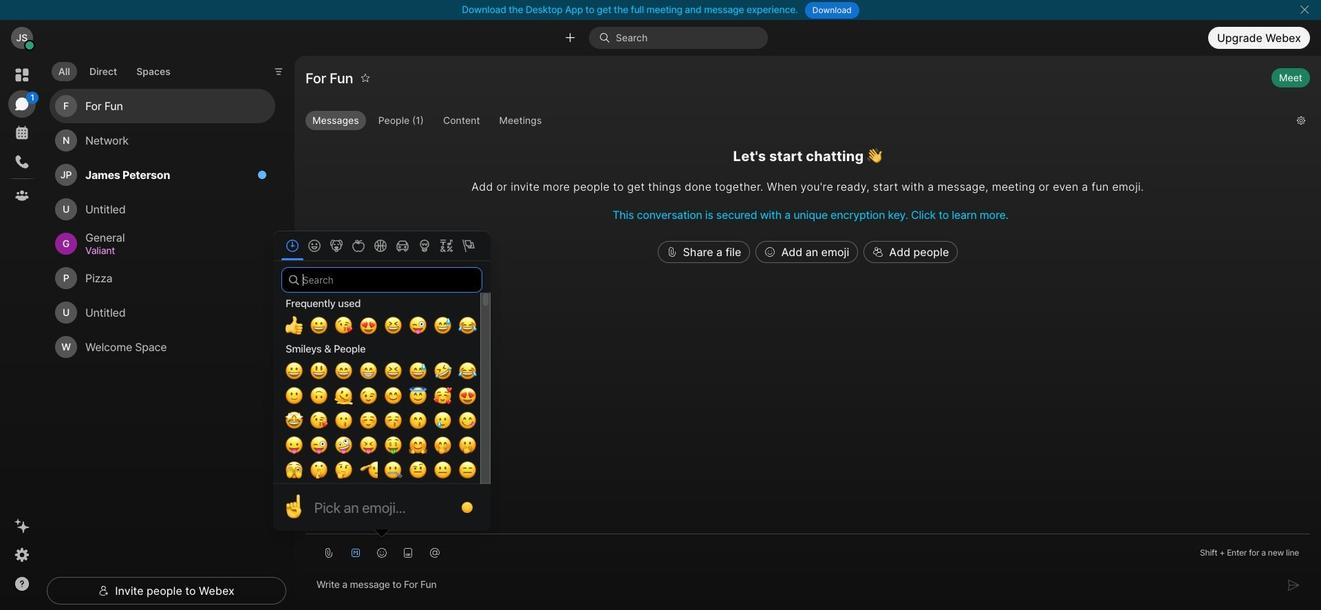 Task type: describe. For each thing, give the bounding box(es) containing it.
welcome space list item
[[50, 330, 275, 364]]

webex tab list
[[8, 61, 39, 209]]

for fun list item
[[50, 89, 275, 123]]

new messages image
[[258, 170, 267, 180]]

Search search field
[[282, 267, 483, 293]]

cancel_16 image
[[1300, 4, 1311, 15]]

1 untitled list item from the top
[[50, 192, 275, 227]]



Task type: vqa. For each thing, say whether or not it's contained in the screenshot.
Meetings tab
no



Task type: locate. For each thing, give the bounding box(es) containing it.
2 untitled list item from the top
[[50, 295, 275, 330]]

general list item
[[50, 227, 275, 261]]

untitled list item
[[50, 192, 275, 227], [50, 295, 275, 330]]

1 vertical spatial untitled list item
[[50, 295, 275, 330]]

navigation
[[0, 56, 44, 610]]

untitled list item down valiant element
[[50, 295, 275, 330]]

pizza list item
[[50, 261, 275, 295]]

james peterson, new messages list item
[[50, 158, 275, 192]]

message composer toolbar element
[[3, 3, 1322, 610]]

tab list
[[48, 54, 181, 85]]

network list item
[[50, 123, 275, 158]]

valiant element
[[85, 243, 259, 258]]

0 vertical spatial untitled list item
[[50, 192, 275, 227]]

untitled list item up valiant element
[[50, 192, 275, 227]]

group
[[306, 111, 1287, 133]]



